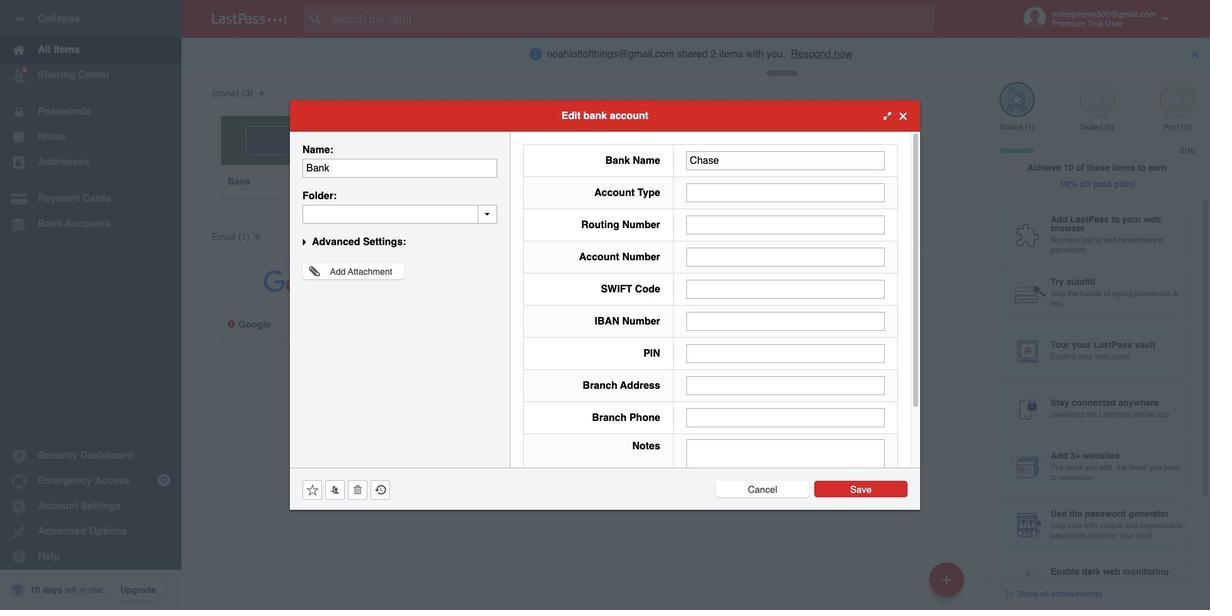 Task type: describe. For each thing, give the bounding box(es) containing it.
Search search field
[[304, 5, 959, 33]]

lastpass image
[[212, 13, 286, 25]]

search my vault text field
[[304, 5, 959, 33]]

vault options navigation
[[182, 38, 985, 76]]



Task type: locate. For each thing, give the bounding box(es) containing it.
new item navigation
[[925, 559, 972, 610]]

new item image
[[943, 575, 951, 584]]

None text field
[[686, 151, 885, 170], [303, 205, 497, 224], [686, 248, 885, 267], [686, 312, 885, 331], [686, 376, 885, 395], [686, 409, 885, 427], [686, 151, 885, 170], [303, 205, 497, 224], [686, 248, 885, 267], [686, 312, 885, 331], [686, 376, 885, 395], [686, 409, 885, 427]]

dialog
[[290, 100, 920, 526]]

None text field
[[303, 159, 497, 178], [686, 183, 885, 202], [686, 216, 885, 235], [686, 280, 885, 299], [686, 344, 885, 363], [686, 439, 885, 518], [303, 159, 497, 178], [686, 183, 885, 202], [686, 216, 885, 235], [686, 280, 885, 299], [686, 344, 885, 363], [686, 439, 885, 518]]

main navigation navigation
[[0, 0, 182, 610]]



Task type: vqa. For each thing, say whether or not it's contained in the screenshot.
New Item element
no



